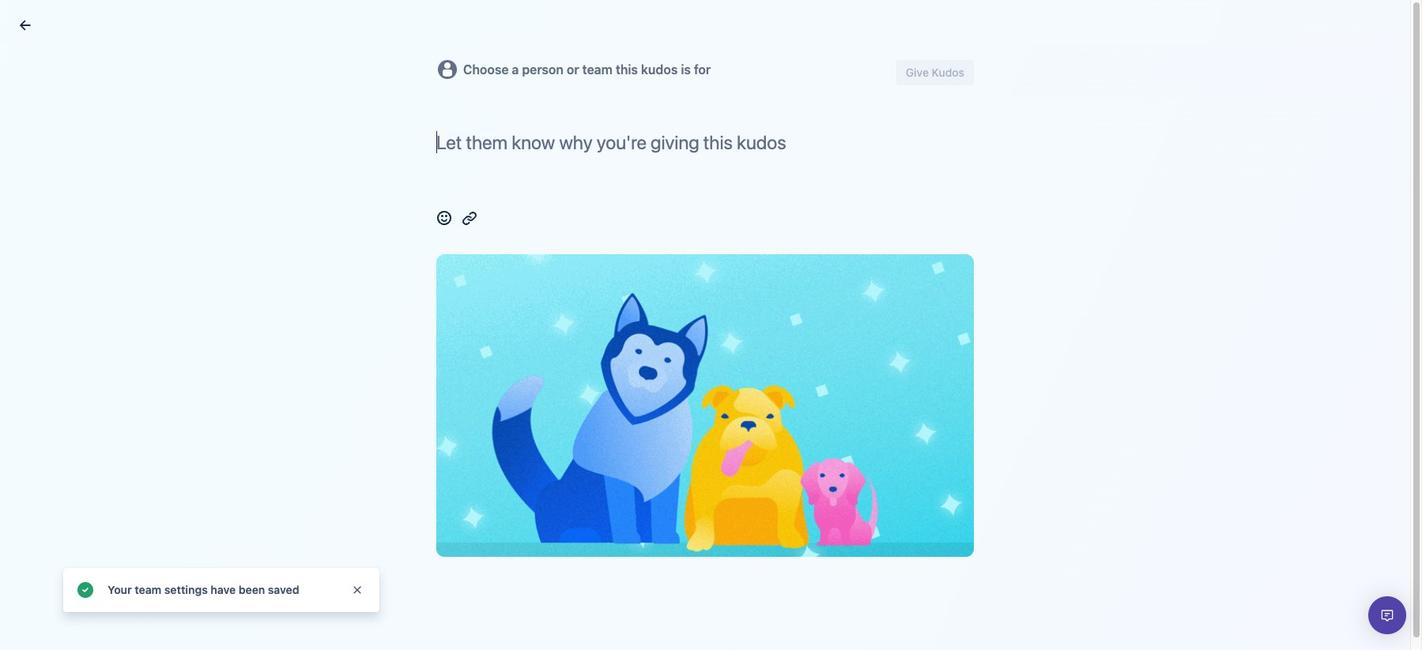 Task type: locate. For each thing, give the bounding box(es) containing it.
what up goals at the right of the page
[[952, 564, 976, 577]]

of right the summary
[[938, 564, 949, 577]]

the up "last"
[[803, 336, 820, 350]]

last
[[813, 352, 831, 365]]

give left "feedback" on the left top of page
[[526, 15, 549, 28]]

0 vertical spatial is
[[810, 304, 821, 322]]

0 horizontal spatial of
[[875, 516, 889, 534]]

first
[[371, 209, 407, 231], [956, 516, 986, 534]]

have
[[211, 584, 236, 597]]

contributing
[[595, 447, 669, 461]]

0 horizontal spatial on
[[765, 352, 778, 365]]

goals
[[959, 580, 987, 593]]

status down the summary
[[883, 580, 915, 593]]

0 vertical spatial of
[[875, 516, 889, 534]]

1 vertical spatial team
[[1005, 564, 1030, 577]]

give feedback banner
[[0, 0, 1423, 44]]

0 horizontal spatial first
[[371, 209, 407, 231]]

1 vertical spatial is
[[1031, 516, 1043, 534]]

a
[[879, 564, 885, 577]]

1 vertical spatial what
[[952, 564, 976, 577]]

my
[[342, 209, 367, 231], [931, 516, 952, 534]]

on up teammates
[[831, 535, 849, 553]]

to
[[884, 304, 898, 322], [672, 447, 684, 461]]

give feedback
[[526, 15, 600, 28]]

what
[[893, 516, 927, 534], [952, 564, 976, 577]]

see
[[772, 516, 798, 534]]

1 vertical spatial team
[[990, 516, 1028, 534]]

0 vertical spatial on
[[765, 352, 778, 365]]

teammates
[[798, 564, 855, 577]]

team up your
[[990, 516, 1028, 534]]

0 horizontal spatial see
[[858, 564, 876, 577]]

1 horizontal spatial team
[[990, 516, 1028, 534]]

members 2 members
[[354, 368, 410, 401]]

add
[[408, 284, 429, 297]]

what up the summary
[[893, 516, 927, 534]]

1 horizontal spatial give
[[526, 15, 549, 28]]

days
[[851, 352, 875, 365]]

1 horizontal spatial team
[[823, 336, 848, 350]]

1 vertical spatial of
[[938, 564, 949, 577]]

0 vertical spatial team
[[411, 209, 456, 231]]

the inside see the status of what my first team is working on
[[802, 516, 825, 534]]

or
[[931, 336, 942, 350]]

1 horizontal spatial what
[[952, 564, 976, 577]]

0 horizontal spatial status
[[828, 516, 871, 534]]

1 vertical spatial see
[[858, 564, 876, 577]]

see up "edited"
[[901, 304, 926, 322]]

the down teammates
[[824, 580, 840, 593]]

1 horizontal spatial is
[[1031, 516, 1043, 534]]

on inside see the status of what my first team is working on
[[831, 535, 849, 553]]

top element
[[9, 0, 1094, 44]]

is
[[810, 304, 821, 322], [1031, 516, 1043, 534]]

team
[[411, 209, 456, 231], [990, 516, 1028, 534]]

give inside button
[[526, 15, 549, 28]]

give kudos button
[[342, 310, 563, 335]]

team
[[823, 336, 848, 350], [1005, 564, 1030, 577], [135, 584, 162, 597]]

0 vertical spatial status
[[828, 516, 871, 534]]

contributes
[[772, 595, 830, 609]]

to.
[[833, 595, 846, 609]]

see left a in the right bottom of the page
[[858, 564, 876, 577]]

to right work
[[884, 304, 898, 322]]

status inside see the status of what my first team is working on
[[828, 516, 871, 534]]

give inside 'button'
[[423, 316, 447, 329]]

saved
[[268, 584, 299, 597]]

1 vertical spatial on
[[831, 535, 849, 553]]

my inside see the status of what my first team is working on
[[931, 516, 952, 534]]

status up teammates
[[828, 516, 871, 534]]

give for give feedback
[[526, 15, 549, 28]]

status inside help teammates see a summary of what your team works on, the current status and the goals it contributes to.
[[883, 580, 915, 593]]

things the team created, edited or commented on in the last 90 days
[[765, 336, 1006, 365]]

1 horizontal spatial see
[[901, 304, 926, 322]]

the right and
[[940, 580, 956, 593]]

0 vertical spatial what
[[893, 516, 927, 534]]

0 horizontal spatial what
[[893, 516, 927, 534]]

2 vertical spatial team
[[135, 584, 162, 597]]

of
[[875, 516, 889, 534], [938, 564, 949, 577]]

team up add people
[[411, 209, 456, 231]]

0 vertical spatial team
[[823, 336, 848, 350]]

1 vertical spatial status
[[883, 580, 915, 593]]

0 vertical spatial give
[[526, 15, 549, 28]]

on left in
[[765, 352, 778, 365]]

0 vertical spatial to
[[884, 304, 898, 322]]

my first team
[[342, 209, 456, 231]]

been
[[239, 584, 265, 597]]

1 vertical spatial give
[[423, 316, 447, 329]]

1 vertical spatial first
[[956, 516, 986, 534]]

0 vertical spatial first
[[371, 209, 407, 231]]

1 horizontal spatial on
[[831, 535, 849, 553]]

0 horizontal spatial my
[[342, 209, 367, 231]]

members
[[363, 389, 406, 401]]

here
[[930, 304, 961, 322]]

0 horizontal spatial to
[[672, 447, 684, 461]]

status
[[828, 516, 871, 534], [883, 580, 915, 593]]

2 horizontal spatial team
[[1005, 564, 1030, 577]]

see the status of what my first team is working on
[[772, 516, 1043, 553]]

on
[[765, 352, 778, 365], [831, 535, 849, 553]]

0 horizontal spatial give
[[423, 316, 447, 329]]

give
[[526, 15, 549, 28], [423, 316, 447, 329]]

the up working
[[802, 516, 825, 534]]

1 horizontal spatial of
[[938, 564, 949, 577]]

1 horizontal spatial first
[[956, 516, 986, 534]]

0 horizontal spatial team
[[411, 209, 456, 231]]

dialog
[[0, 0, 1423, 651]]

1 horizontal spatial status
[[883, 580, 915, 593]]

1 vertical spatial to
[[672, 447, 684, 461]]

1 horizontal spatial my
[[931, 516, 952, 534]]

0 horizontal spatial is
[[810, 304, 821, 322]]

1 vertical spatial my
[[931, 516, 952, 534]]

to right contributing
[[672, 447, 684, 461]]

the
[[803, 336, 820, 350], [793, 352, 810, 365], [802, 516, 825, 534], [824, 580, 840, 593], [940, 580, 956, 593]]

give left kudos
[[423, 316, 447, 329]]

give kudos
[[423, 316, 481, 329]]

people
[[432, 284, 468, 297]]

see
[[901, 304, 926, 322], [858, 564, 876, 577]]

of up a in the right bottom of the page
[[875, 516, 889, 534]]

summary
[[888, 564, 935, 577]]



Task type: describe. For each thing, give the bounding box(es) containing it.
give feedback button
[[516, 9, 610, 34]]

of inside see the status of what my first team is working on
[[875, 516, 889, 534]]

0 horizontal spatial team
[[135, 584, 162, 597]]

open intercom messenger image
[[1378, 607, 1397, 626]]

see inside help teammates see a summary of what your team works on, the current status and the goals it contributes to.
[[858, 564, 876, 577]]

1 horizontal spatial to
[[884, 304, 898, 322]]

team inside see the status of what my first team is working on
[[990, 516, 1028, 534]]

on inside things the team created, edited or commented on in the last 90 days
[[765, 352, 778, 365]]

team inside help teammates see a summary of what your team works on, the current status and the goals it contributes to.
[[1005, 564, 1030, 577]]

working
[[772, 535, 827, 553]]

your
[[979, 564, 1002, 577]]

help image
[[1323, 12, 1342, 31]]

help
[[772, 564, 795, 577]]

the right in
[[793, 352, 810, 365]]

add people button
[[342, 278, 535, 304]]

work
[[846, 304, 880, 322]]

things
[[765, 336, 800, 350]]

your team settings have been saved
[[108, 584, 299, 597]]

no
[[825, 304, 842, 322]]

there
[[765, 304, 806, 322]]

90
[[834, 352, 848, 365]]

first inside see the status of what my first team is working on
[[956, 516, 986, 534]]

help teammates see a summary of what your team works on, the current status and the goals it contributes to.
[[772, 564, 1030, 609]]

team inside things the team created, edited or commented on in the last 90 days
[[823, 336, 848, 350]]

0 vertical spatial my
[[342, 209, 367, 231]]

works
[[772, 580, 802, 593]]

what inside see the status of what my first team is working on
[[893, 516, 927, 534]]

settings
[[164, 584, 208, 597]]

give for give kudos
[[423, 316, 447, 329]]

your
[[108, 584, 132, 597]]

what inside help teammates see a summary of what your team works on, the current status and the goals it contributes to.
[[952, 564, 976, 577]]

members
[[354, 368, 410, 382]]

dismiss image
[[351, 584, 364, 597]]

is inside see the status of what my first team is working on
[[1031, 516, 1043, 534]]

2
[[354, 389, 360, 401]]

edited
[[896, 336, 928, 350]]

close drawer image
[[16, 16, 35, 35]]

there is no work to see here
[[765, 304, 961, 322]]

and
[[918, 580, 937, 593]]

commented
[[945, 336, 1006, 350]]

in
[[781, 352, 790, 365]]

it
[[990, 580, 996, 593]]

add people
[[408, 284, 468, 297]]

created,
[[851, 336, 893, 350]]

on,
[[805, 580, 821, 593]]

of inside help teammates see a summary of what your team works on, the current status and the goals it contributes to.
[[938, 564, 949, 577]]

Search field
[[1094, 9, 1252, 34]]

0 vertical spatial see
[[901, 304, 926, 322]]

current
[[843, 580, 880, 593]]

contributing to
[[595, 447, 684, 461]]

kudos
[[449, 316, 481, 329]]

feedback
[[552, 15, 600, 28]]



Task type: vqa. For each thing, say whether or not it's contained in the screenshot.
status to the left
yes



